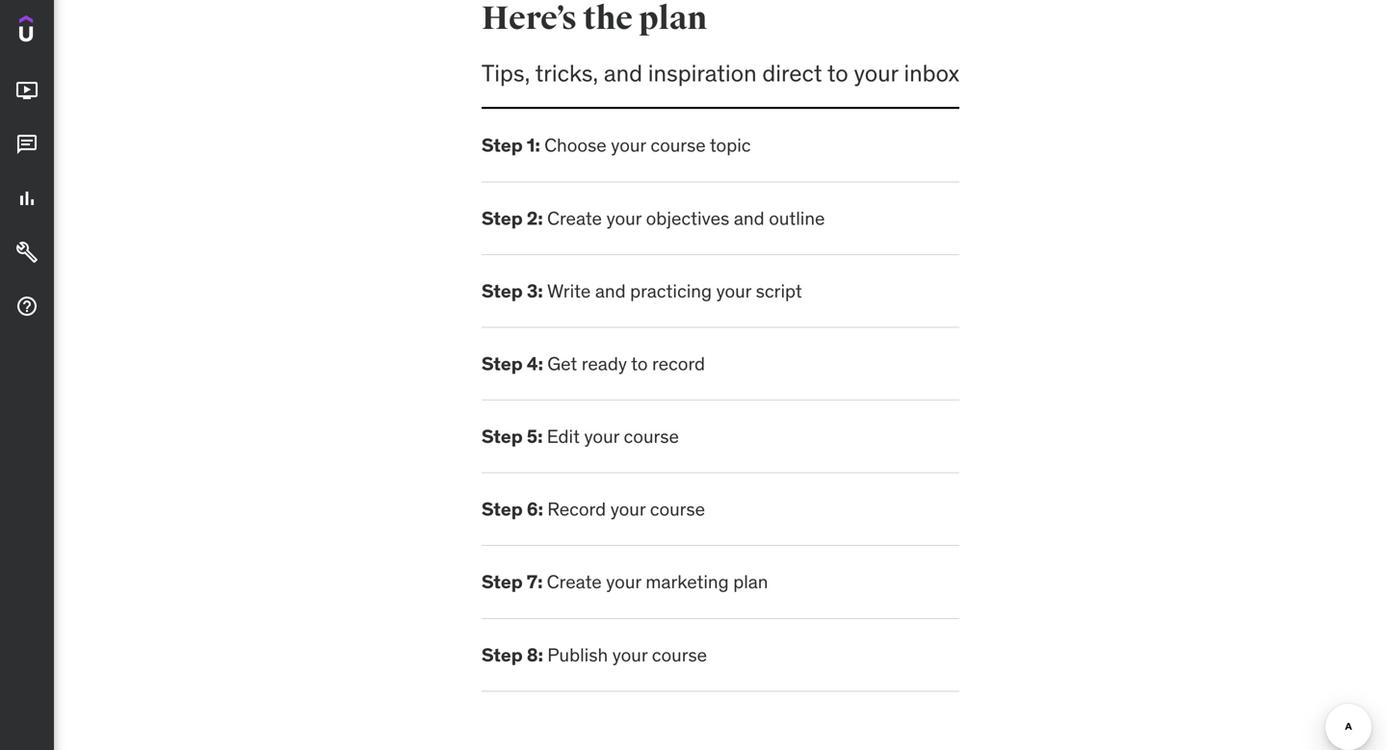 Task type: locate. For each thing, give the bounding box(es) containing it.
7 step from the top
[[482, 571, 523, 594]]

your right "record"
[[611, 498, 646, 521]]

step 6: record your course
[[482, 498, 705, 521]]

8:
[[527, 643, 543, 667]]

tips, tricks, and inspiration direct to your inbox
[[482, 59, 960, 88]]

1 step from the top
[[482, 134, 523, 157]]

1 medium image from the top
[[15, 79, 39, 102]]

step left the 8: on the left bottom
[[482, 643, 523, 667]]

udemy image
[[19, 15, 107, 48]]

course up 'marketing'
[[650, 498, 705, 521]]

create
[[547, 206, 602, 230], [547, 571, 602, 594]]

and right tricks, at left
[[604, 59, 643, 88]]

inspiration
[[648, 59, 757, 88]]

step for step 7:
[[482, 571, 523, 594]]

1 horizontal spatial to
[[827, 59, 849, 88]]

0 vertical spatial create
[[547, 206, 602, 230]]

course
[[651, 134, 706, 157], [624, 425, 679, 448], [650, 498, 705, 521], [652, 643, 707, 667]]

medium image
[[15, 79, 39, 102], [15, 133, 39, 156], [15, 187, 39, 210], [15, 241, 39, 264]]

course down 'marketing'
[[652, 643, 707, 667]]

course for step 6: record your course
[[650, 498, 705, 521]]

and
[[604, 59, 643, 88], [734, 206, 765, 230], [595, 279, 626, 302]]

step 2: create your objectives and outline
[[482, 206, 825, 230]]

create right 2:
[[547, 206, 602, 230]]

0 horizontal spatial to
[[631, 352, 648, 375]]

step left 6:
[[482, 498, 523, 521]]

choose
[[544, 134, 607, 157]]

course for step 5: edit your course
[[624, 425, 679, 448]]

step 5: edit your course
[[482, 425, 679, 448]]

plan
[[733, 571, 768, 594]]

step for step 5:
[[482, 425, 523, 448]]

2 vertical spatial and
[[595, 279, 626, 302]]

8 step from the top
[[482, 643, 523, 667]]

3 medium image from the top
[[15, 187, 39, 210]]

step 4: get ready to record
[[482, 352, 705, 375]]

3:
[[527, 279, 543, 302]]

to
[[827, 59, 849, 88], [631, 352, 648, 375]]

your left inbox
[[854, 59, 898, 88]]

your right edit
[[584, 425, 619, 448]]

to right direct
[[827, 59, 849, 88]]

step for step 6:
[[482, 498, 523, 521]]

your right the 'choose'
[[611, 134, 646, 157]]

3 step from the top
[[482, 279, 523, 302]]

5 step from the top
[[482, 425, 523, 448]]

step 3: write and practicing your script
[[482, 279, 802, 302]]

step left 2:
[[482, 206, 523, 230]]

2 create from the top
[[547, 571, 602, 594]]

script
[[756, 279, 802, 302]]

course down record
[[624, 425, 679, 448]]

and left 'outline'
[[734, 206, 765, 230]]

0 vertical spatial and
[[604, 59, 643, 88]]

step
[[482, 134, 523, 157], [482, 206, 523, 230], [482, 279, 523, 302], [482, 352, 523, 375], [482, 425, 523, 448], [482, 498, 523, 521], [482, 571, 523, 594], [482, 643, 523, 667]]

your left objectives
[[607, 206, 642, 230]]

1 vertical spatial create
[[547, 571, 602, 594]]

medium image
[[15, 295, 39, 318]]

your
[[854, 59, 898, 88], [611, 134, 646, 157], [607, 206, 642, 230], [716, 279, 752, 302], [584, 425, 619, 448], [611, 498, 646, 521], [606, 571, 641, 594], [613, 643, 648, 667]]

step for step 1:
[[482, 134, 523, 157]]

0 vertical spatial to
[[827, 59, 849, 88]]

your for create your objectives and outline
[[607, 206, 642, 230]]

your right publish
[[613, 643, 648, 667]]

step left "7:" at left bottom
[[482, 571, 523, 594]]

course for step 1: choose your course topic
[[651, 134, 706, 157]]

create right "7:" at left bottom
[[547, 571, 602, 594]]

ready
[[582, 352, 627, 375]]

write
[[547, 279, 591, 302]]

create for step 7:
[[547, 571, 602, 594]]

your for choose your course topic
[[611, 134, 646, 157]]

record
[[547, 498, 606, 521]]

to right ready
[[631, 352, 648, 375]]

1 vertical spatial to
[[631, 352, 648, 375]]

6 step from the top
[[482, 498, 523, 521]]

step left 3:
[[482, 279, 523, 302]]

edit
[[547, 425, 580, 448]]

4 step from the top
[[482, 352, 523, 375]]

step for step 2:
[[482, 206, 523, 230]]

step left 4: at the left
[[482, 352, 523, 375]]

2 step from the top
[[482, 206, 523, 230]]

course left topic
[[651, 134, 706, 157]]

step left 5:
[[482, 425, 523, 448]]

and right write
[[595, 279, 626, 302]]

your left script
[[716, 279, 752, 302]]

your left 'marketing'
[[606, 571, 641, 594]]

topic
[[710, 134, 751, 157]]

step for step 4:
[[482, 352, 523, 375]]

outline
[[769, 206, 825, 230]]

1 create from the top
[[547, 206, 602, 230]]

step left the 1:
[[482, 134, 523, 157]]



Task type: vqa. For each thing, say whether or not it's contained in the screenshot.
4.5
no



Task type: describe. For each thing, give the bounding box(es) containing it.
objectives
[[646, 206, 730, 230]]

4:
[[527, 352, 543, 375]]

record
[[652, 352, 705, 375]]

your for publish your course
[[613, 643, 648, 667]]

1:
[[527, 134, 540, 157]]

2 medium image from the top
[[15, 133, 39, 156]]

7:
[[527, 571, 543, 594]]

6:
[[527, 498, 543, 521]]

marketing
[[646, 571, 729, 594]]

publish
[[548, 643, 608, 667]]

practicing
[[630, 279, 712, 302]]

tips,
[[482, 59, 530, 88]]

direct
[[763, 59, 822, 88]]

tricks,
[[535, 59, 598, 88]]

4 medium image from the top
[[15, 241, 39, 264]]

your for edit your course
[[584, 425, 619, 448]]

1 vertical spatial and
[[734, 206, 765, 230]]

step 1: choose your course topic
[[482, 134, 751, 157]]

step 7: create your marketing plan
[[482, 571, 768, 594]]

2:
[[527, 206, 543, 230]]

step 8: publish your course
[[482, 643, 707, 667]]

inbox
[[904, 59, 960, 88]]

create for step 2:
[[547, 206, 602, 230]]

step for step 3:
[[482, 279, 523, 302]]

5:
[[527, 425, 543, 448]]

your for create your marketing plan
[[606, 571, 641, 594]]

get
[[547, 352, 577, 375]]

step for step 8:
[[482, 643, 523, 667]]

your for record your course
[[611, 498, 646, 521]]

course for step 8: publish your course
[[652, 643, 707, 667]]



